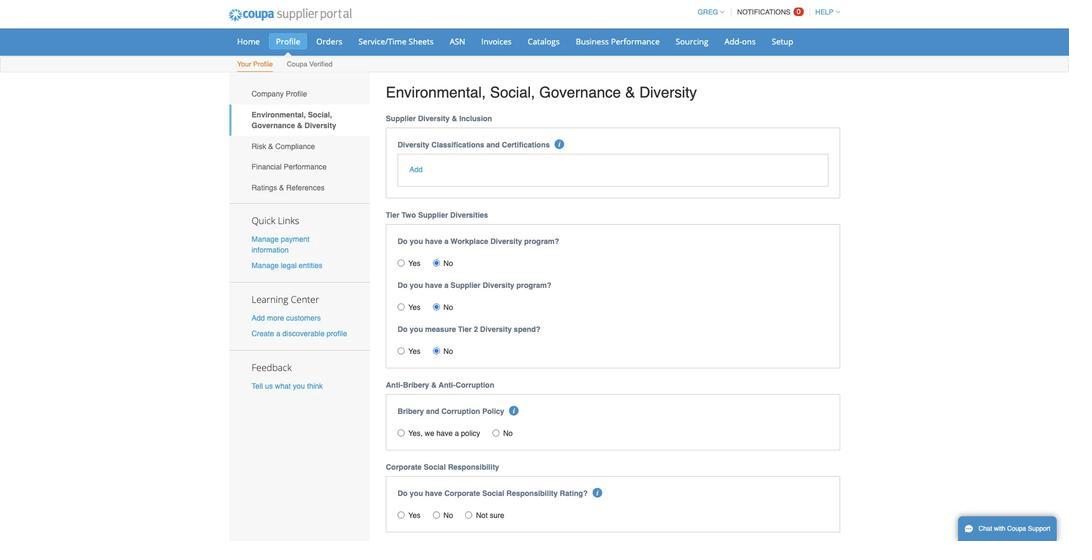Task type: locate. For each thing, give the bounding box(es) containing it.
0 horizontal spatial additional information image
[[510, 406, 519, 416]]

business performance link
[[569, 33, 667, 49]]

profile down coupa supplier portal image at left
[[276, 36, 300, 47]]

manage payment information link
[[252, 235, 310, 254]]

do
[[398, 237, 408, 246], [398, 281, 408, 290], [398, 325, 408, 334], [398, 489, 408, 498]]

1 vertical spatial social,
[[308, 110, 332, 119]]

1 horizontal spatial additional information image
[[593, 488, 603, 498]]

0 vertical spatial corporate
[[386, 463, 422, 471]]

navigation containing notifications 0
[[693, 2, 841, 23]]

navigation
[[693, 2, 841, 23]]

1 vertical spatial and
[[426, 407, 440, 416]]

supplier up do you measure tier 2 diversity spend?
[[451, 281, 481, 290]]

tell us what you think
[[252, 382, 323, 391]]

2 do from the top
[[398, 281, 408, 290]]

a left the workplace
[[445, 237, 449, 246]]

0 horizontal spatial corporate
[[386, 463, 422, 471]]

coupa
[[287, 60, 308, 68], [1008, 525, 1027, 532]]

1 vertical spatial social
[[483, 489, 505, 498]]

4 yes from the top
[[409, 511, 421, 520]]

1 horizontal spatial anti-
[[439, 381, 456, 389]]

1 horizontal spatial and
[[487, 140, 500, 149]]

home link
[[230, 33, 267, 49]]

environmental, social, governance & diversity up the compliance
[[252, 110, 336, 130]]

have for policy
[[437, 429, 453, 438]]

responsibility up do you have corporate social responsibility rating? at bottom
[[448, 463, 500, 471]]

a up measure
[[445, 281, 449, 290]]

add more customers link
[[252, 314, 321, 322]]

0 horizontal spatial coupa
[[287, 60, 308, 68]]

0 horizontal spatial tier
[[386, 211, 400, 219]]

you for do you have corporate social responsibility rating?
[[410, 489, 423, 498]]

tell us what you think button
[[252, 381, 323, 392]]

have for workplace
[[425, 237, 443, 246]]

and up we
[[426, 407, 440, 416]]

responsibility left rating?
[[507, 489, 558, 498]]

add up the two
[[410, 165, 423, 174]]

corruption up policy
[[456, 381, 495, 389]]

profile inside company profile link
[[286, 90, 307, 98]]

no down measure
[[444, 347, 453, 356]]

no left not
[[444, 511, 453, 520]]

corruption up policy at the bottom left of the page
[[442, 407, 480, 416]]

1 horizontal spatial responsibility
[[507, 489, 558, 498]]

tier left the two
[[386, 211, 400, 219]]

performance inside business performance link
[[611, 36, 660, 47]]

service/time sheets link
[[352, 33, 441, 49]]

0 vertical spatial performance
[[611, 36, 660, 47]]

chat with coupa support button
[[959, 516, 1058, 541]]

profile inside your profile link
[[253, 60, 273, 68]]

1 vertical spatial additional information image
[[593, 488, 603, 498]]

0 vertical spatial coupa
[[287, 60, 308, 68]]

manage for manage payment information
[[252, 235, 279, 243]]

social down we
[[424, 463, 446, 471]]

help
[[816, 8, 834, 16]]

environmental, up the supplier diversity & inclusion
[[386, 84, 486, 101]]

2 manage from the top
[[252, 261, 279, 270]]

information
[[252, 245, 289, 254]]

your profile link
[[237, 58, 274, 72]]

additional information image for bribery and corruption policy
[[510, 406, 519, 416]]

& right risk
[[268, 142, 273, 150]]

a left policy at the bottom left of the page
[[455, 429, 459, 438]]

have down tier two supplier diversities
[[425, 237, 443, 246]]

0 horizontal spatial and
[[426, 407, 440, 416]]

0 vertical spatial supplier
[[386, 114, 416, 123]]

1 vertical spatial manage
[[252, 261, 279, 270]]

1 vertical spatial governance
[[252, 121, 295, 130]]

corporate up not
[[445, 489, 480, 498]]

environmental, social, governance & diversity inside environmental, social, governance & diversity link
[[252, 110, 336, 130]]

0 horizontal spatial environmental, social, governance & diversity
[[252, 110, 336, 130]]

your
[[237, 60, 251, 68]]

not sure
[[476, 511, 505, 520]]

2 vertical spatial profile
[[286, 90, 307, 98]]

3 do from the top
[[398, 325, 408, 334]]

catalogs
[[528, 36, 560, 47]]

home
[[237, 36, 260, 47]]

manage payment information
[[252, 235, 310, 254]]

you
[[410, 237, 423, 246], [410, 281, 423, 290], [410, 325, 423, 334], [293, 382, 305, 391], [410, 489, 423, 498]]

orders link
[[310, 33, 350, 49]]

1 vertical spatial add
[[252, 314, 265, 322]]

coupa left verified
[[287, 60, 308, 68]]

responsibility
[[448, 463, 500, 471], [507, 489, 558, 498]]

yes, we have a policy
[[409, 429, 481, 438]]

verified
[[309, 60, 333, 68]]

policy
[[483, 407, 505, 416]]

0 vertical spatial environmental,
[[386, 84, 486, 101]]

& up bribery and corruption policy
[[432, 381, 437, 389]]

performance up references at the top of the page
[[284, 163, 327, 171]]

0 vertical spatial governance
[[540, 84, 621, 101]]

you for do you have a workplace diversity program?
[[410, 237, 423, 246]]

supplier up add button at left top
[[386, 114, 416, 123]]

greg
[[698, 8, 719, 16]]

0 vertical spatial social
[[424, 463, 446, 471]]

add for add
[[410, 165, 423, 174]]

performance
[[611, 36, 660, 47], [284, 163, 327, 171]]

performance for financial performance
[[284, 163, 327, 171]]

environmental,
[[386, 84, 486, 101], [252, 110, 306, 119]]

1 vertical spatial coupa
[[1008, 525, 1027, 532]]

with
[[995, 525, 1006, 532]]

1 vertical spatial program?
[[517, 281, 552, 290]]

manage up the information
[[252, 235, 279, 243]]

and
[[487, 140, 500, 149], [426, 407, 440, 416]]

tier left the 2
[[458, 325, 472, 334]]

0 horizontal spatial add
[[252, 314, 265, 322]]

have up measure
[[425, 281, 443, 290]]

0 vertical spatial responsibility
[[448, 463, 500, 471]]

coupa right with
[[1008, 525, 1027, 532]]

ons
[[743, 36, 756, 47]]

0 vertical spatial and
[[487, 140, 500, 149]]

do for do you measure tier 2 diversity spend?
[[398, 325, 408, 334]]

tell
[[252, 382, 263, 391]]

1 yes from the top
[[409, 259, 421, 268]]

1 vertical spatial corruption
[[442, 407, 480, 416]]

yes for do you have a supplier diversity program?
[[409, 303, 421, 312]]

supplier right the two
[[418, 211, 448, 219]]

yes for do you measure tier 2 diversity spend?
[[409, 347, 421, 356]]

add-
[[725, 36, 743, 47]]

0 horizontal spatial governance
[[252, 121, 295, 130]]

a
[[445, 237, 449, 246], [445, 281, 449, 290], [276, 329, 281, 338], [455, 429, 459, 438]]

1 anti- from the left
[[386, 381, 403, 389]]

profile
[[276, 36, 300, 47], [253, 60, 273, 68], [286, 90, 307, 98]]

certifications
[[502, 140, 550, 149]]

0 vertical spatial bribery
[[403, 381, 429, 389]]

and down inclusion
[[487, 140, 500, 149]]

add
[[410, 165, 423, 174], [252, 314, 265, 322]]

1 manage from the top
[[252, 235, 279, 243]]

1 vertical spatial environmental, social, governance & diversity
[[252, 110, 336, 130]]

do for do you have a workplace diversity program?
[[398, 237, 408, 246]]

manage inside 'manage payment information'
[[252, 235, 279, 243]]

environmental, social, governance & diversity down "catalogs"
[[386, 84, 697, 101]]

add more customers
[[252, 314, 321, 322]]

profile
[[327, 329, 347, 338]]

1 horizontal spatial governance
[[540, 84, 621, 101]]

do for do you have corporate social responsibility rating?
[[398, 489, 408, 498]]

you for do you measure tier 2 diversity spend?
[[410, 325, 423, 334]]

1 vertical spatial supplier
[[418, 211, 448, 219]]

profile right 'your'
[[253, 60, 273, 68]]

4 do from the top
[[398, 489, 408, 498]]

environmental, social, governance & diversity
[[386, 84, 697, 101], [252, 110, 336, 130]]

governance down business
[[540, 84, 621, 101]]

1 do from the top
[[398, 237, 408, 246]]

1 horizontal spatial coupa
[[1008, 525, 1027, 532]]

tier
[[386, 211, 400, 219], [458, 325, 472, 334]]

social,
[[490, 84, 535, 101], [308, 110, 332, 119]]

do you measure tier 2 diversity spend?
[[398, 325, 541, 334]]

0 vertical spatial profile
[[276, 36, 300, 47]]

program? for do you have a workplace diversity program?
[[525, 237, 560, 246]]

performance inside financial performance link
[[284, 163, 327, 171]]

0 horizontal spatial anti-
[[386, 381, 403, 389]]

0 vertical spatial corruption
[[456, 381, 495, 389]]

center
[[291, 293, 319, 306]]

1 vertical spatial performance
[[284, 163, 327, 171]]

manage down the information
[[252, 261, 279, 270]]

profile up environmental, social, governance & diversity link
[[286, 90, 307, 98]]

no up measure
[[444, 303, 453, 312]]

have right we
[[437, 429, 453, 438]]

additional information image
[[510, 406, 519, 416], [593, 488, 603, 498]]

1 horizontal spatial environmental, social, governance & diversity
[[386, 84, 697, 101]]

bribery up bribery and corruption policy
[[403, 381, 429, 389]]

1 vertical spatial profile
[[253, 60, 273, 68]]

governance up the risk & compliance
[[252, 121, 295, 130]]

0 vertical spatial add
[[410, 165, 423, 174]]

bribery up yes,
[[398, 407, 424, 416]]

1 horizontal spatial add
[[410, 165, 423, 174]]

profile inside profile link
[[276, 36, 300, 47]]

0 vertical spatial environmental, social, governance & diversity
[[386, 84, 697, 101]]

create a discoverable profile link
[[252, 329, 347, 338]]

& up 'risk & compliance' link
[[297, 121, 303, 130]]

corporate social responsibility
[[386, 463, 500, 471]]

None radio
[[398, 260, 405, 267], [433, 260, 440, 267], [398, 348, 405, 355], [433, 348, 440, 355], [398, 430, 405, 437], [493, 430, 500, 437], [433, 512, 440, 519], [466, 512, 473, 519], [398, 260, 405, 267], [433, 260, 440, 267], [398, 348, 405, 355], [433, 348, 440, 355], [398, 430, 405, 437], [493, 430, 500, 437], [433, 512, 440, 519], [466, 512, 473, 519]]

&
[[626, 84, 636, 101], [452, 114, 457, 123], [297, 121, 303, 130], [268, 142, 273, 150], [279, 183, 284, 192], [432, 381, 437, 389]]

0 vertical spatial manage
[[252, 235, 279, 243]]

additional information image for do you have corporate social responsibility rating?
[[593, 488, 603, 498]]

program? for do you have a supplier diversity program?
[[517, 281, 552, 290]]

additional information image right policy
[[510, 406, 519, 416]]

0 horizontal spatial performance
[[284, 163, 327, 171]]

corporate down yes,
[[386, 463, 422, 471]]

customers
[[286, 314, 321, 322]]

chat
[[979, 525, 993, 532]]

bribery and corruption policy
[[398, 407, 505, 416]]

have down corporate social responsibility
[[425, 489, 443, 498]]

0 horizontal spatial social,
[[308, 110, 332, 119]]

2 vertical spatial supplier
[[451, 281, 481, 290]]

add up 'create'
[[252, 314, 265, 322]]

coupa inside the chat with coupa support "button"
[[1008, 525, 1027, 532]]

additional information image right rating?
[[593, 488, 603, 498]]

service/time
[[359, 36, 407, 47]]

no for supplier
[[444, 303, 453, 312]]

yes for do you have a workplace diversity program?
[[409, 259, 421, 268]]

do you have a workplace diversity program?
[[398, 237, 560, 246]]

1 horizontal spatial corporate
[[445, 489, 480, 498]]

ratings & references link
[[229, 177, 370, 198]]

1 vertical spatial responsibility
[[507, 489, 558, 498]]

1 horizontal spatial environmental,
[[386, 84, 486, 101]]

corruption
[[456, 381, 495, 389], [442, 407, 480, 416]]

1 vertical spatial environmental,
[[252, 110, 306, 119]]

None radio
[[398, 304, 405, 311], [433, 304, 440, 311], [398, 512, 405, 519], [398, 304, 405, 311], [433, 304, 440, 311], [398, 512, 405, 519]]

no down the workplace
[[444, 259, 453, 268]]

1 horizontal spatial performance
[[611, 36, 660, 47]]

0 vertical spatial program?
[[525, 237, 560, 246]]

social, up inclusion
[[490, 84, 535, 101]]

corporate
[[386, 463, 422, 471], [445, 489, 480, 498]]

links
[[278, 214, 299, 227]]

environmental, down company profile
[[252, 110, 306, 119]]

social, down company profile link
[[308, 110, 332, 119]]

performance right business
[[611, 36, 660, 47]]

asn
[[450, 36, 466, 47]]

service/time sheets
[[359, 36, 434, 47]]

1 horizontal spatial tier
[[458, 325, 472, 334]]

& left inclusion
[[452, 114, 457, 123]]

0 vertical spatial additional information image
[[510, 406, 519, 416]]

0 vertical spatial tier
[[386, 211, 400, 219]]

your profile
[[237, 60, 273, 68]]

3 yes from the top
[[409, 347, 421, 356]]

2 yes from the top
[[409, 303, 421, 312]]

asn link
[[443, 33, 473, 49]]

social up not sure at the left of page
[[483, 489, 505, 498]]

no for 2
[[444, 347, 453, 356]]

program?
[[525, 237, 560, 246], [517, 281, 552, 290]]

diversity
[[640, 84, 697, 101], [418, 114, 450, 123], [305, 121, 336, 130], [398, 140, 430, 149], [491, 237, 523, 246], [483, 281, 515, 290], [480, 325, 512, 334]]

0 horizontal spatial supplier
[[386, 114, 416, 123]]

1 horizontal spatial social,
[[490, 84, 535, 101]]



Task type: vqa. For each thing, say whether or not it's contained in the screenshot.
Governance
yes



Task type: describe. For each thing, give the bounding box(es) containing it.
performance for business performance
[[611, 36, 660, 47]]

compliance
[[276, 142, 315, 150]]

more
[[267, 314, 284, 322]]

add button
[[410, 164, 423, 175]]

additional information image
[[555, 139, 565, 149]]

create a discoverable profile
[[252, 329, 347, 338]]

tier two supplier diversities
[[386, 211, 488, 219]]

2 anti- from the left
[[439, 381, 456, 389]]

orders
[[317, 36, 343, 47]]

sourcing link
[[669, 33, 716, 49]]

1 horizontal spatial supplier
[[418, 211, 448, 219]]

risk & compliance
[[252, 142, 315, 150]]

do you have corporate social responsibility rating?
[[398, 489, 588, 498]]

profile for your profile
[[253, 60, 273, 68]]

create
[[252, 329, 274, 338]]

financial performance link
[[229, 157, 370, 177]]

we
[[425, 429, 435, 438]]

do for do you have a supplier diversity program?
[[398, 281, 408, 290]]

support
[[1029, 525, 1051, 532]]

sourcing
[[676, 36, 709, 47]]

risk & compliance link
[[229, 136, 370, 157]]

notifications 0
[[738, 8, 801, 16]]

1 vertical spatial bribery
[[398, 407, 424, 416]]

coupa verified link
[[286, 58, 333, 72]]

a for do you have a workplace diversity program?
[[445, 237, 449, 246]]

1 vertical spatial corporate
[[445, 489, 480, 498]]

inclusion
[[460, 114, 492, 123]]

help link
[[811, 8, 841, 16]]

a for yes, we have a policy
[[455, 429, 459, 438]]

two
[[402, 211, 416, 219]]

coupa verified
[[287, 60, 333, 68]]

learning
[[252, 293, 288, 306]]

add-ons
[[725, 36, 756, 47]]

chat with coupa support
[[979, 525, 1051, 532]]

financial performance
[[252, 163, 327, 171]]

manage legal entities
[[252, 261, 323, 270]]

setup
[[772, 36, 794, 47]]

coupa supplier portal image
[[221, 2, 359, 28]]

yes,
[[409, 429, 423, 438]]

sheets
[[409, 36, 434, 47]]

profile link
[[269, 33, 307, 49]]

1 vertical spatial tier
[[458, 325, 472, 334]]

spend?
[[514, 325, 541, 334]]

greg link
[[693, 8, 725, 16]]

a for do you have a supplier diversity program?
[[445, 281, 449, 290]]

0 horizontal spatial social
[[424, 463, 446, 471]]

business
[[576, 36, 609, 47]]

no for workplace
[[444, 259, 453, 268]]

what
[[275, 382, 291, 391]]

social, inside the environmental, social, governance & diversity
[[308, 110, 332, 119]]

us
[[265, 382, 273, 391]]

profile for company profile
[[286, 90, 307, 98]]

manage for manage legal entities
[[252, 261, 279, 270]]

anti-bribery & anti-corruption
[[386, 381, 495, 389]]

risk
[[252, 142, 266, 150]]

references
[[286, 183, 325, 192]]

coupa inside coupa verified link
[[287, 60, 308, 68]]

add-ons link
[[718, 33, 763, 49]]

do you have a supplier diversity program?
[[398, 281, 552, 290]]

company profile
[[252, 90, 307, 98]]

company
[[252, 90, 284, 98]]

& right ratings at left top
[[279, 183, 284, 192]]

learning center
[[252, 293, 319, 306]]

quick
[[252, 214, 276, 227]]

0
[[797, 8, 801, 16]]

ratings & references
[[252, 183, 325, 192]]

financial
[[252, 163, 282, 171]]

feedback
[[252, 361, 292, 374]]

classifications
[[432, 140, 485, 149]]

not
[[476, 511, 488, 520]]

notifications
[[738, 8, 791, 16]]

a right 'create'
[[276, 329, 281, 338]]

legal
[[281, 261, 297, 270]]

catalogs link
[[521, 33, 567, 49]]

business performance
[[576, 36, 660, 47]]

manage legal entities link
[[252, 261, 323, 270]]

discoverable
[[283, 329, 325, 338]]

rating?
[[560, 489, 588, 498]]

& down business performance link
[[626, 84, 636, 101]]

environmental, social, governance & diversity link
[[229, 104, 370, 136]]

0 vertical spatial social,
[[490, 84, 535, 101]]

company profile link
[[229, 84, 370, 104]]

you inside button
[[293, 382, 305, 391]]

no down policy
[[503, 429, 513, 438]]

payment
[[281, 235, 310, 243]]

you for do you have a supplier diversity program?
[[410, 281, 423, 290]]

quick links
[[252, 214, 299, 227]]

0 horizontal spatial responsibility
[[448, 463, 500, 471]]

think
[[307, 382, 323, 391]]

invoices link
[[475, 33, 519, 49]]

ratings
[[252, 183, 277, 192]]

1 horizontal spatial social
[[483, 489, 505, 498]]

add for add more customers
[[252, 314, 265, 322]]

invoices
[[482, 36, 512, 47]]

entities
[[299, 261, 323, 270]]

sure
[[490, 511, 505, 520]]

have for social
[[425, 489, 443, 498]]

policy
[[461, 429, 481, 438]]

supplier diversity & inclusion
[[386, 114, 492, 123]]

2 horizontal spatial supplier
[[451, 281, 481, 290]]

0 horizontal spatial environmental,
[[252, 110, 306, 119]]

have for supplier
[[425, 281, 443, 290]]



